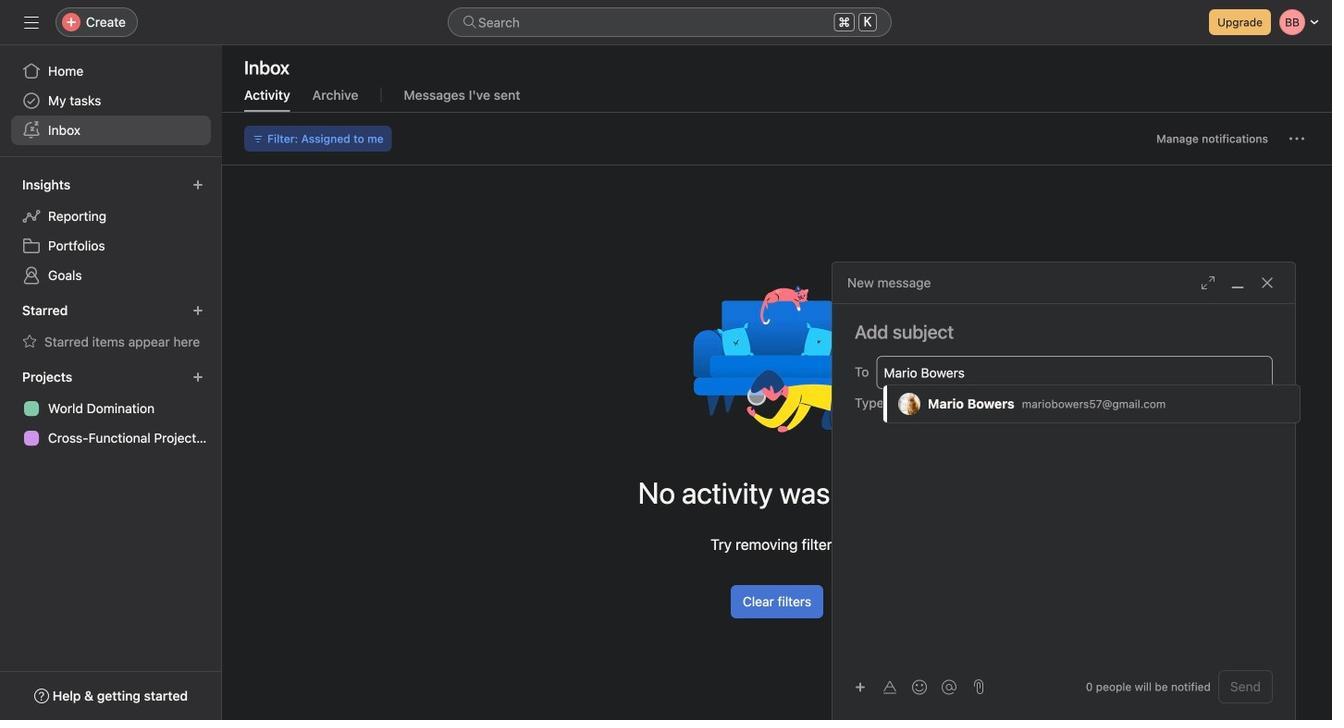 Task type: vqa. For each thing, say whether or not it's contained in the screenshot.
Add subject "text box"
yes



Task type: describe. For each thing, give the bounding box(es) containing it.
expand popout to full screen image
[[1201, 276, 1216, 291]]

close image
[[1260, 276, 1275, 291]]

add items to starred image
[[192, 305, 204, 316]]

new insights image
[[192, 180, 204, 191]]

hide sidebar image
[[24, 15, 39, 30]]

insights element
[[0, 168, 222, 294]]

projects element
[[0, 361, 222, 457]]



Task type: locate. For each thing, give the bounding box(es) containing it.
toolbar
[[848, 674, 966, 701]]

minimize image
[[1231, 276, 1245, 291]]

list box
[[884, 386, 1300, 423]]

None field
[[448, 7, 892, 37]]

global element
[[0, 45, 222, 156]]

dialog
[[833, 263, 1295, 721]]

Type the name of a team, a project, or people text field
[[884, 362, 1263, 384]]

starred element
[[0, 294, 222, 361]]

insert an object image
[[855, 682, 866, 693]]

at mention image
[[942, 681, 957, 695]]

Add subject text field
[[833, 319, 1295, 345]]

new project or portfolio image
[[192, 372, 204, 383]]

more actions image
[[1290, 131, 1305, 146]]

Search tasks, projects, and more text field
[[448, 7, 892, 37]]



